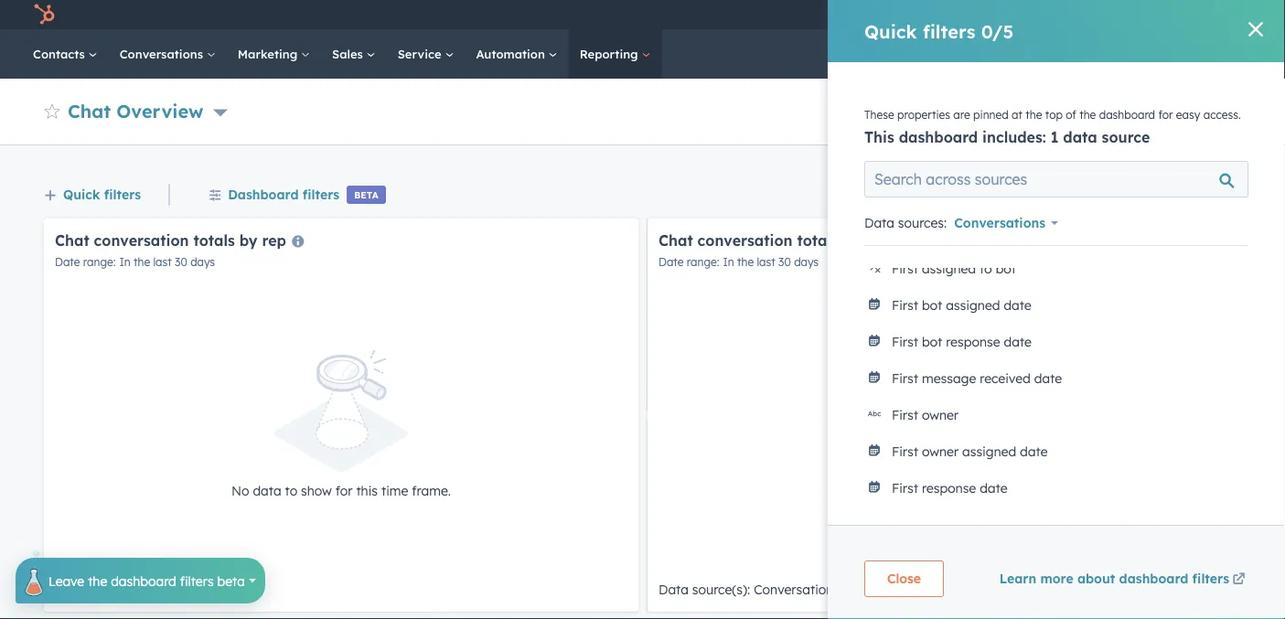 Task type: describe. For each thing, give the bounding box(es) containing it.
chat conversation totals by url element
[[648, 219, 1242, 612]]

upgrade
[[929, 9, 980, 24]]

30 for rep
[[175, 255, 187, 269]]

dashboard filters
[[228, 186, 339, 202]]

share
[[1076, 105, 1106, 118]]

first response date
[[892, 480, 1008, 496]]

these properties are pinned at the top of the dashboard for easy access. this dashboard includes: 1 data source
[[864, 107, 1241, 146]]

first for first message received date
[[892, 370, 918, 386]]

menu containing funky
[[896, 0, 1263, 29]]

pinned
[[973, 107, 1009, 121]]

first owner assigned date button
[[864, 434, 1248, 470]]

totals for url
[[797, 231, 839, 249]]

last for url
[[757, 255, 775, 269]]

show for url
[[905, 482, 936, 498]]

quick filters button
[[44, 183, 141, 206]]

first bot assigned date
[[892, 297, 1031, 313]]

hubspot image
[[33, 4, 55, 26]]

first assigned to bot
[[892, 261, 1016, 277]]

manage dashboards
[[889, 187, 1020, 203]]

for for chat conversation totals by url
[[939, 482, 956, 498]]

0 vertical spatial bot
[[996, 261, 1016, 277]]

close button
[[864, 561, 944, 597]]

top
[[1045, 107, 1063, 121]]

conversations link
[[109, 29, 227, 79]]

first for first bot response date
[[892, 334, 918, 350]]

calling icon image
[[1006, 7, 1022, 24]]

chat for chat conversation totals by url
[[659, 231, 693, 249]]

dashboard filters button
[[209, 183, 339, 206]]

manage dashboards button
[[889, 184, 1020, 206]]

data for chat conversation totals by url
[[856, 482, 885, 498]]

first bot assigned date button
[[864, 287, 1248, 324]]

to inside button
[[980, 261, 992, 277]]

received
[[980, 370, 1031, 386]]

marketplaces image
[[1044, 8, 1061, 25]]

properties
[[897, 107, 950, 121]]

this for rep
[[356, 482, 378, 498]]

add report
[[1159, 105, 1215, 118]]

add report button
[[1143, 97, 1241, 126]]

notifications button
[[1137, 0, 1168, 29]]

the inside popup button
[[88, 573, 107, 589]]

chat for chat overview
[[68, 99, 111, 122]]

more
[[1040, 570, 1073, 586]]

1
[[1051, 128, 1059, 146]]

in for chat conversation totals by url
[[723, 255, 734, 269]]

assigned for bot
[[946, 297, 1000, 313]]

create dashboard
[[849, 105, 943, 118]]

by for url
[[843, 231, 861, 249]]

chat overview
[[68, 99, 203, 122]]

leave the dashboard filters beta
[[48, 573, 245, 589]]

message
[[922, 370, 976, 386]]

Search across sources search field
[[864, 161, 1248, 198]]

first message received date button
[[864, 360, 1248, 397]]

response inside first response date button
[[922, 480, 976, 496]]

url
[[866, 231, 896, 249]]

conversations button
[[954, 210, 1058, 236]]

learn more about dashboard filters link
[[999, 567, 1248, 591]]

dashboard
[[228, 186, 299, 202]]

edit
[[1216, 187, 1241, 203]]

chat conversation totals by rep
[[55, 231, 286, 249]]

date for first owner assigned date
[[1020, 444, 1048, 460]]

first assigned to bot button
[[864, 251, 1248, 287]]

filters for dashboard filters
[[303, 186, 339, 202]]

2 horizontal spatial data
[[864, 215, 894, 231]]

filters for quick filters 0/5
[[923, 20, 976, 43]]

first for first owner
[[892, 407, 918, 423]]

automation
[[476, 46, 549, 61]]

assigned: everyone can edit
[[1061, 187, 1241, 203]]

data for chat conversation totals by url
[[659, 582, 689, 598]]

access.
[[1203, 107, 1241, 121]]

by for rep
[[239, 231, 258, 249]]

the inside chat conversation totals by url element
[[737, 255, 754, 269]]

first bot response date button
[[864, 324, 1248, 360]]

these
[[864, 107, 894, 121]]

actions
[[985, 105, 1023, 118]]

chat conversation totals by rep element
[[44, 219, 638, 612]]

to for chat conversation totals by url
[[889, 482, 901, 498]]

first owner button
[[864, 397, 1248, 434]]

hubspot link
[[22, 4, 69, 26]]

for inside these properties are pinned at the top of the dashboard for easy access. this dashboard includes: 1 data source
[[1158, 107, 1173, 121]]

assigned for owner
[[962, 444, 1016, 460]]

dashboard inside button
[[887, 105, 943, 118]]

date for first bot assigned date
[[1004, 297, 1031, 313]]

everyone
[[1126, 187, 1185, 203]]

date range: in the last 30 days for chat conversation totals by url
[[659, 255, 819, 269]]

assigned:
[[1061, 187, 1118, 203]]

first for first assigned to bot
[[892, 261, 918, 277]]

totals for rep
[[193, 231, 235, 249]]

range: for chat conversation totals by url
[[687, 255, 719, 269]]

30 for url
[[778, 255, 791, 269]]

source
[[1102, 128, 1150, 146]]

create dashboard button
[[834, 97, 958, 126]]

dashboard up source
[[1099, 107, 1155, 121]]

first for first bot assigned date
[[892, 297, 918, 313]]

learn more about dashboard filters
[[999, 570, 1229, 586]]

upgrade image
[[909, 8, 925, 25]]

range: for chat conversation totals by rep
[[83, 255, 116, 269]]

date for first message received date
[[1034, 370, 1062, 386]]

the right at
[[1026, 107, 1042, 121]]

conversations inside the chat conversation totals by rep element
[[150, 582, 236, 598]]

filters for quick filters
[[104, 186, 141, 202]]

chat overview banner
[[44, 91, 1241, 126]]

actions button
[[969, 97, 1049, 126]]

to for chat conversation totals by rep
[[285, 482, 297, 498]]

close image
[[1248, 22, 1263, 37]]

grid grid
[[864, 251, 1248, 507]]

data sources:
[[864, 215, 947, 231]]

dashboards
[[945, 187, 1020, 203]]

for for chat conversation totals by rep
[[335, 482, 353, 498]]

no data to show for this time frame. for chat conversation totals by url
[[835, 482, 1055, 498]]

source(s): for chat conversation totals by rep
[[89, 582, 147, 598]]

1 link opens in a new window image from the top
[[1232, 569, 1245, 591]]

settings image
[[1113, 8, 1130, 24]]

quick filters
[[63, 186, 141, 202]]

first response date button
[[864, 470, 1248, 507]]

bot for assigned
[[922, 297, 942, 313]]

this
[[864, 128, 894, 146]]

share button
[[1060, 97, 1132, 126]]

first bot response date
[[892, 334, 1032, 350]]

sales
[[332, 46, 366, 61]]

service link
[[387, 29, 465, 79]]

the down chat conversation totals by rep on the top left
[[134, 255, 150, 269]]

easy
[[1176, 107, 1200, 121]]

0 vertical spatial assigned
[[922, 261, 976, 277]]

in for chat conversation totals by rep
[[119, 255, 131, 269]]

leave
[[48, 573, 84, 589]]

frame. for chat conversation totals by url
[[1015, 482, 1055, 498]]

days for url
[[794, 255, 819, 269]]

help image
[[1083, 8, 1099, 25]]

source(s): for chat conversation totals by url
[[692, 582, 750, 598]]

marketplaces button
[[1033, 0, 1072, 29]]

service
[[398, 46, 445, 61]]



Task type: vqa. For each thing, say whether or not it's contained in the screenshot.
Date related to Chat conversation totals by URL
yes



Task type: locate. For each thing, give the bounding box(es) containing it.
owner up first response date
[[922, 444, 959, 460]]

1 horizontal spatial frame.
[[1015, 482, 1055, 498]]

1 horizontal spatial data source(s): conversations
[[659, 582, 840, 598]]

0 horizontal spatial source(s):
[[89, 582, 147, 598]]

frame. inside chat conversation totals by url element
[[1015, 482, 1055, 498]]

the right leave
[[88, 573, 107, 589]]

data
[[864, 215, 894, 231], [55, 582, 85, 598], [659, 582, 689, 598]]

1 horizontal spatial no data to show for this time frame.
[[835, 482, 1055, 498]]

0 horizontal spatial totals
[[193, 231, 235, 249]]

no data to show for this time frame. for chat conversation totals by rep
[[231, 482, 451, 498]]

last inside the chat conversation totals by rep element
[[153, 255, 172, 269]]

by left url
[[843, 231, 861, 249]]

0 horizontal spatial date range: in the last 30 days
[[55, 255, 215, 269]]

owner for first owner
[[922, 407, 959, 423]]

1 horizontal spatial to
[[889, 482, 901, 498]]

date for chat conversation totals by url
[[659, 255, 684, 269]]

date down first assigned to bot button
[[1004, 297, 1031, 313]]

3 first from the top
[[892, 334, 918, 350]]

funky town image
[[1183, 6, 1199, 23]]

data source(s): conversations inside chat conversation totals by url element
[[659, 582, 840, 598]]

2 in from the left
[[723, 255, 734, 269]]

menu
[[896, 0, 1263, 29]]

2 no data to show for this time frame. from the left
[[835, 482, 1055, 498]]

source(s): inside the chat conversation totals by rep element
[[89, 582, 147, 598]]

1 time from the left
[[381, 482, 408, 498]]

totals left rep
[[193, 231, 235, 249]]

of
[[1066, 107, 1076, 121]]

dashboard
[[887, 105, 943, 118], [1099, 107, 1155, 121], [899, 128, 978, 146], [1119, 570, 1188, 586], [111, 573, 176, 589]]

sales link
[[321, 29, 387, 79]]

owner inside button
[[922, 407, 959, 423]]

the down chat conversation totals by url
[[737, 255, 754, 269]]

reporting
[[580, 46, 642, 61]]

filters inside popup button
[[180, 573, 214, 589]]

date inside the chat conversation totals by rep element
[[55, 255, 80, 269]]

time inside the chat conversation totals by rep element
[[381, 482, 408, 498]]

everyone can edit button
[[1126, 184, 1241, 206]]

date inside chat conversation totals by url element
[[659, 255, 684, 269]]

2 data source(s): conversations from the left
[[659, 582, 840, 598]]

report
[[1183, 105, 1215, 118]]

contacts link
[[22, 29, 109, 79]]

first owner assigned date
[[892, 444, 1048, 460]]

no inside chat conversation totals by url element
[[835, 482, 853, 498]]

data
[[1063, 128, 1097, 146], [253, 482, 281, 498], [856, 482, 885, 498]]

2 vertical spatial bot
[[922, 334, 942, 350]]

the
[[1026, 107, 1042, 121], [1079, 107, 1096, 121], [134, 255, 150, 269], [737, 255, 754, 269], [88, 573, 107, 589]]

1 horizontal spatial last
[[757, 255, 775, 269]]

1 horizontal spatial data
[[659, 582, 689, 598]]

data source(s): conversations for chat conversation totals by url
[[659, 582, 840, 598]]

by
[[239, 231, 258, 249], [843, 231, 861, 249]]

0 horizontal spatial data
[[253, 482, 281, 498]]

data inside these properties are pinned at the top of the dashboard for easy access. this dashboard includes: 1 data source
[[1063, 128, 1097, 146]]

marketing
[[238, 46, 301, 61]]

in
[[119, 255, 131, 269], [723, 255, 734, 269]]

0 horizontal spatial no data to show for this time frame.
[[231, 482, 451, 498]]

frame.
[[412, 482, 451, 498], [1015, 482, 1055, 498]]

days down chat conversation totals by rep on the top left
[[190, 255, 215, 269]]

date down first owner assigned date
[[980, 480, 1008, 496]]

chat conversation totals by url
[[659, 231, 896, 249]]

2 30 from the left
[[778, 255, 791, 269]]

this inside chat conversation totals by url element
[[960, 482, 981, 498]]

conversations inside popup button
[[954, 215, 1045, 231]]

first down url
[[892, 261, 918, 277]]

0 horizontal spatial frame.
[[412, 482, 451, 498]]

date down the first owner button
[[1020, 444, 1048, 460]]

4 first from the top
[[892, 370, 918, 386]]

1 frame. from the left
[[412, 482, 451, 498]]

1 vertical spatial assigned
[[946, 297, 1000, 313]]

1 horizontal spatial days
[[794, 255, 819, 269]]

1 totals from the left
[[193, 231, 235, 249]]

range: down "quick filters" 'button'
[[83, 255, 116, 269]]

0 horizontal spatial days
[[190, 255, 215, 269]]

this inside the chat conversation totals by rep element
[[356, 482, 378, 498]]

1 horizontal spatial this
[[960, 482, 981, 498]]

reporting link
[[569, 29, 662, 79]]

assigned up first bot response date
[[946, 297, 1000, 313]]

0 horizontal spatial for
[[335, 482, 353, 498]]

totals
[[193, 231, 235, 249], [797, 231, 839, 249]]

1 horizontal spatial conversation
[[697, 231, 793, 249]]

conversations inside chat conversation totals by url element
[[754, 582, 840, 598]]

5 first from the top
[[892, 407, 918, 423]]

1 days from the left
[[190, 255, 215, 269]]

1 horizontal spatial for
[[939, 482, 956, 498]]

in down chat conversation totals by rep on the top left
[[119, 255, 131, 269]]

beta
[[354, 189, 379, 200]]

owner for first owner assigned date
[[922, 444, 959, 460]]

2 totals from the left
[[797, 231, 839, 249]]

first owner
[[892, 407, 959, 423]]

time for url
[[985, 482, 1012, 498]]

data inside chat conversation totals by url element
[[659, 582, 689, 598]]

0 vertical spatial response
[[946, 334, 1000, 350]]

2 source(s): from the left
[[692, 582, 750, 598]]

time inside chat conversation totals by url element
[[985, 482, 1012, 498]]

response up first message received date
[[946, 334, 1000, 350]]

includes:
[[982, 128, 1046, 146]]

date up received
[[1004, 334, 1032, 350]]

last inside chat conversation totals by url element
[[757, 255, 775, 269]]

1 owner from the top
[[922, 407, 959, 423]]

dashboard down properties
[[899, 128, 978, 146]]

create
[[849, 105, 884, 118]]

last down chat conversation totals by url
[[757, 255, 775, 269]]

1 horizontal spatial totals
[[797, 231, 839, 249]]

filters inside 'button'
[[104, 186, 141, 202]]

1 horizontal spatial quick
[[864, 20, 917, 43]]

first down first bot assigned date on the right of the page
[[892, 334, 918, 350]]

show for rep
[[301, 482, 332, 498]]

date down first bot response date button
[[1034, 370, 1062, 386]]

bot down conversations popup button
[[996, 261, 1016, 277]]

first down first assigned to bot at the top right of the page
[[892, 297, 918, 313]]

days for rep
[[190, 255, 215, 269]]

1 30 from the left
[[175, 255, 187, 269]]

days inside chat conversation totals by url element
[[794, 255, 819, 269]]

0 horizontal spatial date
[[55, 255, 80, 269]]

no data to show for this time frame. inside the chat conversation totals by rep element
[[231, 482, 451, 498]]

2 vertical spatial assigned
[[962, 444, 1016, 460]]

0 horizontal spatial data source(s): conversations
[[55, 582, 236, 598]]

days inside the chat conversation totals by rep element
[[190, 255, 215, 269]]

0 horizontal spatial quick
[[63, 186, 100, 202]]

response
[[946, 334, 1000, 350], [922, 480, 976, 496]]

bot up the message
[[922, 334, 942, 350]]

response down first owner assigned date
[[922, 480, 976, 496]]

beta
[[217, 573, 245, 589]]

Search HubSpot search field
[[1028, 38, 1252, 70]]

assigned up first bot assigned date on the right of the page
[[922, 261, 976, 277]]

2 days from the left
[[794, 255, 819, 269]]

funky button
[[1172, 0, 1261, 29]]

time for rep
[[381, 482, 408, 498]]

1 horizontal spatial data
[[856, 482, 885, 498]]

0 horizontal spatial conversation
[[94, 231, 189, 249]]

0 horizontal spatial 30
[[175, 255, 187, 269]]

2 owner from the top
[[922, 444, 959, 460]]

days
[[190, 255, 215, 269], [794, 255, 819, 269]]

2 range: from the left
[[687, 255, 719, 269]]

menu item
[[993, 0, 997, 29]]

2 frame. from the left
[[1015, 482, 1055, 498]]

filters
[[923, 20, 976, 43], [104, 186, 141, 202], [303, 186, 339, 202], [1192, 570, 1229, 586], [180, 573, 214, 589]]

0 horizontal spatial to
[[285, 482, 297, 498]]

1 horizontal spatial range:
[[687, 255, 719, 269]]

this for url
[[960, 482, 981, 498]]

0 horizontal spatial show
[[301, 482, 332, 498]]

1 vertical spatial bot
[[922, 297, 942, 313]]

automation link
[[465, 29, 569, 79]]

date for chat conversation totals by rep
[[55, 255, 80, 269]]

response inside first bot response date button
[[946, 334, 1000, 350]]

0 horizontal spatial data
[[55, 582, 85, 598]]

1 horizontal spatial date range: in the last 30 days
[[659, 255, 819, 269]]

frame. inside the chat conversation totals by rep element
[[412, 482, 451, 498]]

days down chat conversation totals by url
[[794, 255, 819, 269]]

for
[[1158, 107, 1173, 121], [335, 482, 353, 498], [939, 482, 956, 498]]

date range: in the last 30 days for chat conversation totals by rep
[[55, 255, 215, 269]]

1 vertical spatial owner
[[922, 444, 959, 460]]

link opens in a new window image
[[1232, 569, 1245, 591], [1232, 573, 1245, 586]]

last
[[153, 255, 172, 269], [757, 255, 775, 269]]

date range: in the last 30 days
[[55, 255, 215, 269], [659, 255, 819, 269]]

date range: in the last 30 days inside chat conversation totals by url element
[[659, 255, 819, 269]]

for inside the chat conversation totals by rep element
[[335, 482, 353, 498]]

first up first owner assigned date
[[892, 407, 918, 423]]

learn
[[999, 570, 1036, 586]]

chat inside 'popup button'
[[68, 99, 111, 122]]

dashboard up this
[[887, 105, 943, 118]]

filters inside button
[[303, 186, 339, 202]]

1 no data to show for this time frame. from the left
[[231, 482, 451, 498]]

frame. for chat conversation totals by rep
[[412, 482, 451, 498]]

no for url
[[835, 482, 853, 498]]

close
[[887, 571, 921, 587]]

1 horizontal spatial source(s):
[[692, 582, 750, 598]]

first down first owner
[[892, 444, 918, 460]]

date
[[1004, 297, 1031, 313], [1004, 334, 1032, 350], [1034, 370, 1062, 386], [1020, 444, 1048, 460], [980, 480, 1008, 496]]

1 by from the left
[[239, 231, 258, 249]]

marketing link
[[227, 29, 321, 79]]

help button
[[1075, 0, 1107, 29]]

leave the dashboard filters beta button
[[16, 551, 265, 604]]

2 last from the left
[[757, 255, 775, 269]]

2 show from the left
[[905, 482, 936, 498]]

0 horizontal spatial in
[[119, 255, 131, 269]]

0 horizontal spatial range:
[[83, 255, 116, 269]]

totals left url
[[797, 231, 839, 249]]

2 date from the left
[[659, 255, 684, 269]]

2 by from the left
[[843, 231, 861, 249]]

data for chat conversation totals by rep
[[253, 482, 281, 498]]

2 horizontal spatial for
[[1158, 107, 1173, 121]]

data source(s): conversations
[[55, 582, 236, 598], [659, 582, 840, 598]]

in inside chat conversation totals by url element
[[723, 255, 734, 269]]

1 range: from the left
[[83, 255, 116, 269]]

bot
[[996, 261, 1016, 277], [922, 297, 942, 313], [922, 334, 942, 350]]

1 horizontal spatial time
[[985, 482, 1012, 498]]

1 horizontal spatial in
[[723, 255, 734, 269]]

dashboard right leave
[[111, 573, 176, 589]]

0 vertical spatial quick
[[864, 20, 917, 43]]

at
[[1012, 107, 1022, 121]]

overview
[[116, 99, 203, 122]]

no inside the chat conversation totals by rep element
[[231, 482, 249, 498]]

6 first from the top
[[892, 444, 918, 460]]

1 data source(s): conversations from the left
[[55, 582, 236, 598]]

show inside chat conversation totals by url element
[[905, 482, 936, 498]]

search image
[[1247, 48, 1259, 60]]

1 conversation from the left
[[94, 231, 189, 249]]

1 in from the left
[[119, 255, 131, 269]]

can
[[1189, 187, 1212, 203]]

owner down the message
[[922, 407, 959, 423]]

0 horizontal spatial this
[[356, 482, 378, 498]]

data for chat conversation totals by rep
[[55, 582, 85, 598]]

30 down chat conversation totals by url
[[778, 255, 791, 269]]

this
[[356, 482, 378, 498], [960, 482, 981, 498]]

2 conversation from the left
[[697, 231, 793, 249]]

range: inside the chat conversation totals by rep element
[[83, 255, 116, 269]]

dashboard right about
[[1119, 570, 1188, 586]]

first
[[892, 261, 918, 277], [892, 297, 918, 313], [892, 334, 918, 350], [892, 370, 918, 386], [892, 407, 918, 423], [892, 444, 918, 460], [892, 480, 918, 496]]

conversation for chat conversation totals by url
[[697, 231, 793, 249]]

conversation for chat conversation totals by rep
[[94, 231, 189, 249]]

no for rep
[[231, 482, 249, 498]]

by left rep
[[239, 231, 258, 249]]

1 show from the left
[[301, 482, 332, 498]]

0 horizontal spatial last
[[153, 255, 172, 269]]

quick for quick filters
[[63, 186, 100, 202]]

0/5
[[981, 20, 1014, 43]]

1 horizontal spatial no
[[835, 482, 853, 498]]

data inside the chat conversation totals by rep element
[[55, 582, 85, 598]]

2 date range: in the last 30 days from the left
[[659, 255, 819, 269]]

date range: in the last 30 days down chat conversation totals by url
[[659, 255, 819, 269]]

quick for quick filters 0/5
[[864, 20, 917, 43]]

2 horizontal spatial to
[[980, 261, 992, 277]]

bot for response
[[922, 334, 942, 350]]

time
[[381, 482, 408, 498], [985, 482, 1012, 498]]

last for rep
[[153, 255, 172, 269]]

are
[[953, 107, 970, 121]]

first down first owner assigned date
[[892, 480, 918, 496]]

in down chat conversation totals by url
[[723, 255, 734, 269]]

funky
[[1203, 7, 1234, 22]]

quick inside 'button'
[[63, 186, 100, 202]]

range: down chat conversation totals by url
[[687, 255, 719, 269]]

show inside the chat conversation totals by rep element
[[301, 482, 332, 498]]

date range: in the last 30 days inside the chat conversation totals by rep element
[[55, 255, 215, 269]]

manage
[[889, 187, 941, 203]]

dashboard inside popup button
[[111, 573, 176, 589]]

search button
[[1237, 38, 1269, 70]]

no
[[231, 482, 249, 498], [835, 482, 853, 498]]

owner inside button
[[922, 444, 959, 460]]

last down chat conversation totals by rep on the top left
[[153, 255, 172, 269]]

0 horizontal spatial time
[[381, 482, 408, 498]]

no data to show for this time frame.
[[231, 482, 451, 498], [835, 482, 1055, 498]]

to
[[980, 261, 992, 277], [285, 482, 297, 498], [889, 482, 901, 498]]

0 vertical spatial owner
[[922, 407, 959, 423]]

7 first from the top
[[892, 480, 918, 496]]

2 time from the left
[[985, 482, 1012, 498]]

2 no from the left
[[835, 482, 853, 498]]

chat
[[68, 99, 111, 122], [55, 231, 89, 249], [659, 231, 693, 249]]

0 horizontal spatial no
[[231, 482, 249, 498]]

settings link
[[1110, 5, 1133, 24]]

source(s):
[[89, 582, 147, 598], [692, 582, 750, 598]]

1 first from the top
[[892, 261, 918, 277]]

conversation
[[94, 231, 189, 249], [697, 231, 793, 249]]

rep
[[262, 231, 286, 249]]

totals inside chat conversation totals by url element
[[797, 231, 839, 249]]

totals inside the chat conversation totals by rep element
[[193, 231, 235, 249]]

first for first owner assigned date
[[892, 444, 918, 460]]

date for first bot response date
[[1004, 334, 1032, 350]]

data source(s): conversations for chat conversation totals by rep
[[55, 582, 236, 598]]

first for first response date
[[892, 480, 918, 496]]

chat for chat conversation totals by rep
[[55, 231, 89, 249]]

sources:
[[898, 215, 947, 231]]

the right of
[[1079, 107, 1096, 121]]

2 this from the left
[[960, 482, 981, 498]]

1 horizontal spatial date
[[659, 255, 684, 269]]

bot down first assigned to bot at the top right of the page
[[922, 297, 942, 313]]

1 vertical spatial response
[[922, 480, 976, 496]]

first message received date
[[892, 370, 1062, 386]]

contacts
[[33, 46, 88, 61]]

in inside the chat conversation totals by rep element
[[119, 255, 131, 269]]

1 horizontal spatial show
[[905, 482, 936, 498]]

assigned up first response date
[[962, 444, 1016, 460]]

no data to show for this time frame. inside chat conversation totals by url element
[[835, 482, 1055, 498]]

30 inside the chat conversation totals by rep element
[[175, 255, 187, 269]]

data source(s): conversations inside the chat conversation totals by rep element
[[55, 582, 236, 598]]

calling icon button
[[999, 3, 1030, 27]]

notifications image
[[1144, 8, 1161, 25]]

date range: in the last 30 days down chat conversation totals by rep on the top left
[[55, 255, 215, 269]]

30 down chat conversation totals by rep on the top left
[[175, 255, 187, 269]]

chat overview button
[[68, 97, 228, 124]]

data inside chat conversation totals by url element
[[856, 482, 885, 498]]

1 date range: in the last 30 days from the left
[[55, 255, 215, 269]]

add
[[1159, 105, 1180, 118]]

2 first from the top
[[892, 297, 918, 313]]

0 horizontal spatial by
[[239, 231, 258, 249]]

1 horizontal spatial 30
[[778, 255, 791, 269]]

first up first owner
[[892, 370, 918, 386]]

1 vertical spatial quick
[[63, 186, 100, 202]]

1 this from the left
[[356, 482, 378, 498]]

1 last from the left
[[153, 255, 172, 269]]

1 source(s): from the left
[[89, 582, 147, 598]]

2 horizontal spatial data
[[1063, 128, 1097, 146]]

quick filters 0/5
[[864, 20, 1014, 43]]

source(s): inside chat conversation totals by url element
[[692, 582, 750, 598]]

first inside button
[[892, 407, 918, 423]]

range: inside chat conversation totals by url element
[[687, 255, 719, 269]]

2 link opens in a new window image from the top
[[1232, 573, 1245, 586]]

1 horizontal spatial by
[[843, 231, 861, 249]]

30 inside chat conversation totals by url element
[[778, 255, 791, 269]]

1 no from the left
[[231, 482, 249, 498]]

about
[[1077, 570, 1115, 586]]

1 date from the left
[[55, 255, 80, 269]]

data inside the chat conversation totals by rep element
[[253, 482, 281, 498]]

for inside chat conversation totals by url element
[[939, 482, 956, 498]]



